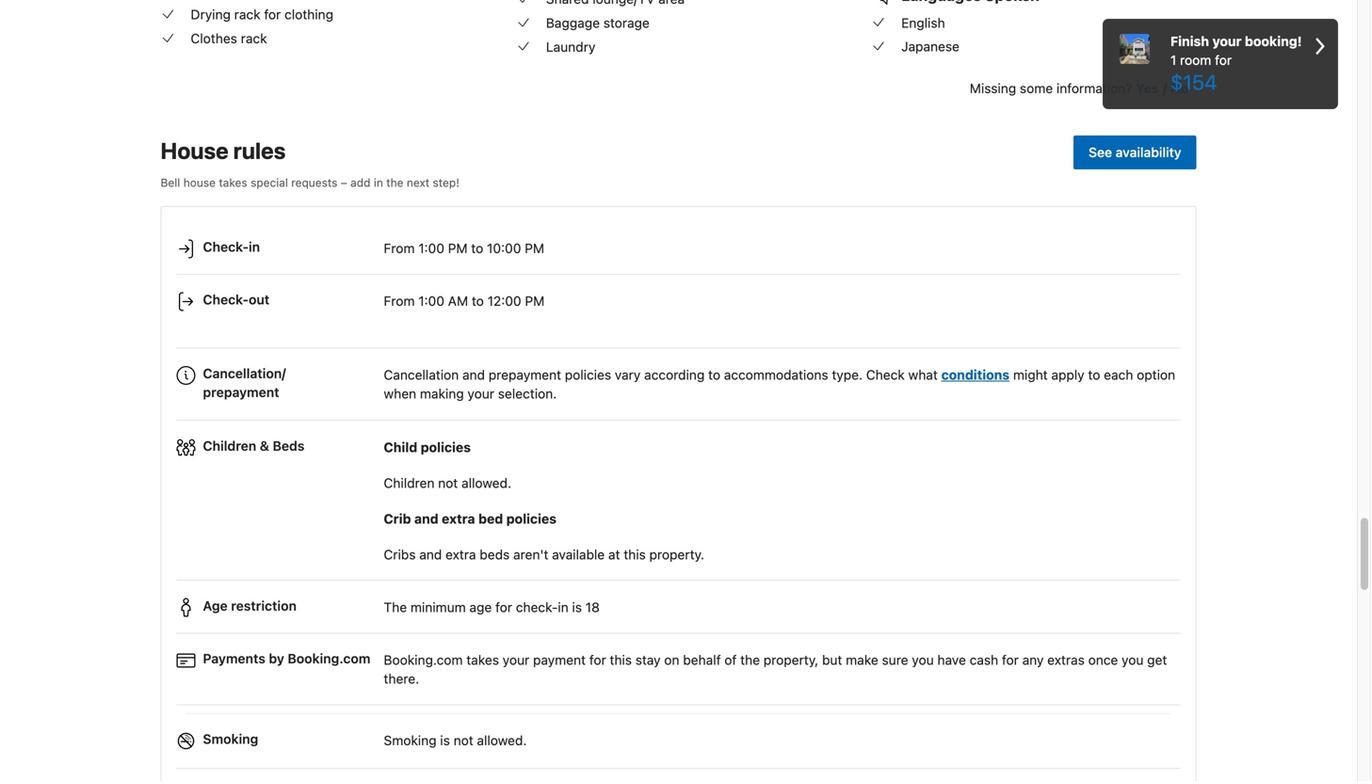 Task type: describe. For each thing, give the bounding box(es) containing it.
aren't
[[514, 547, 549, 563]]

0 horizontal spatial policies
[[421, 440, 471, 455]]

clothes
[[191, 31, 237, 46]]

crib and extra bed policies
[[384, 511, 557, 527]]

1 vertical spatial is
[[440, 734, 450, 749]]

out
[[249, 292, 270, 308]]

drying
[[191, 7, 231, 22]]

from 1:00 pm to 10:00 pm
[[384, 241, 545, 256]]

from for from 1:00 am to 12:00 pm
[[384, 294, 415, 309]]

make
[[846, 653, 879, 669]]

children not allowed.
[[384, 476, 512, 491]]

room
[[1181, 52, 1212, 68]]

smoking for smoking is not allowed.
[[384, 734, 437, 749]]

might
[[1014, 368, 1048, 383]]

from for from 1:00 pm to 10:00 pm
[[384, 241, 415, 256]]

child
[[384, 440, 418, 455]]

rightchevron image
[[1316, 32, 1326, 60]]

from 1:00 am to 12:00 pm
[[384, 294, 545, 309]]

at
[[609, 547, 620, 563]]

available
[[552, 547, 605, 563]]

english
[[902, 15, 946, 30]]

selection.
[[498, 386, 557, 402]]

on
[[665, 653, 680, 669]]

1 vertical spatial allowed.
[[477, 734, 527, 749]]

any
[[1023, 653, 1044, 669]]

crib
[[384, 511, 411, 527]]

accommodations
[[724, 368, 829, 383]]

sure
[[882, 653, 909, 669]]

rack for clothes
[[241, 31, 267, 46]]

baggage
[[546, 15, 600, 31]]

clothing
[[285, 7, 334, 22]]

payment
[[533, 653, 586, 669]]

rack for drying
[[234, 7, 261, 22]]

option
[[1137, 368, 1176, 383]]

beds
[[480, 547, 510, 563]]

minimum
[[411, 600, 466, 616]]

cancellation/
[[203, 366, 286, 382]]

age restriction
[[203, 599, 297, 614]]

18
[[586, 600, 600, 616]]

according
[[645, 368, 705, 383]]

might apply to each option when making your selection.
[[384, 368, 1176, 402]]

clothes rack
[[191, 31, 267, 46]]

check- for in
[[203, 239, 249, 255]]

cancellation/ prepayment
[[203, 366, 286, 401]]

step!
[[433, 176, 460, 189]]

add
[[351, 176, 371, 189]]

finish
[[1171, 33, 1210, 49]]

1
[[1171, 52, 1177, 68]]

conditions link
[[942, 368, 1010, 383]]

rules
[[233, 137, 286, 164]]

to for 1:00 am
[[472, 294, 484, 309]]

what
[[909, 368, 938, 383]]

extras
[[1048, 653, 1085, 669]]

making
[[420, 386, 464, 402]]

your inside booking.com takes your payment for this stay on behalf of the property, but make sure you have cash for any extras once you get there.
[[503, 653, 530, 669]]

requests
[[291, 176, 338, 189]]

extra for bed
[[442, 511, 475, 527]]

1 horizontal spatial policies
[[507, 511, 557, 527]]

restriction
[[231, 599, 297, 614]]

missing some information? yes / no
[[970, 80, 1189, 96]]

cribs and extra beds aren't available at this property.
[[384, 547, 705, 563]]

0 horizontal spatial takes
[[219, 176, 248, 189]]

1 you from the left
[[912, 653, 934, 669]]

smoking is not allowed.
[[384, 734, 527, 749]]

stay
[[636, 653, 661, 669]]

payments
[[203, 652, 266, 667]]

2 horizontal spatial in
[[558, 600, 569, 616]]

this inside booking.com takes your payment for this stay on behalf of the property, but make sure you have cash for any extras once you get there.
[[610, 653, 632, 669]]

for left the any
[[1002, 653, 1019, 669]]

1:00 am
[[419, 294, 468, 309]]

conditions
[[942, 368, 1010, 383]]

japanese
[[902, 39, 960, 54]]

by
[[269, 652, 284, 667]]

children & beds
[[203, 438, 305, 454]]

for inside finish your booking! 1 room for $154
[[1216, 52, 1232, 68]]

check-in
[[203, 239, 260, 255]]

no button
[[1171, 79, 1189, 98]]

property,
[[764, 653, 819, 669]]

children for children & beds
[[203, 438, 257, 454]]

booking!
[[1246, 33, 1303, 49]]

cribs
[[384, 547, 416, 563]]

1 horizontal spatial is
[[572, 600, 582, 616]]

age
[[203, 599, 228, 614]]

vary
[[615, 368, 641, 383]]

yes button
[[1137, 79, 1160, 98]]

booking.com takes your payment for this stay on behalf of the property, but make sure you have cash for any extras once you get there.
[[384, 653, 1168, 687]]

availability
[[1116, 144, 1182, 160]]

12:00 pm
[[488, 294, 545, 309]]

baggage storage
[[546, 15, 650, 31]]

bell
[[161, 176, 180, 189]]

check- for out
[[203, 292, 249, 308]]

but
[[823, 653, 843, 669]]

the
[[384, 600, 407, 616]]



Task type: locate. For each thing, give the bounding box(es) containing it.
policies up children not allowed.
[[421, 440, 471, 455]]

policies up aren't
[[507, 511, 557, 527]]

prepayment
[[489, 368, 562, 383], [203, 385, 279, 401]]

smoking for smoking
[[203, 732, 258, 748]]

there.
[[384, 672, 419, 687]]

0 vertical spatial and
[[463, 368, 485, 383]]

your
[[1213, 33, 1242, 49], [468, 386, 495, 402], [503, 653, 530, 669]]

1 vertical spatial takes
[[467, 653, 499, 669]]

age
[[470, 600, 492, 616]]

child policies
[[384, 440, 471, 455]]

0 vertical spatial from
[[384, 241, 415, 256]]

check-out
[[203, 292, 270, 308]]

smoking down there.
[[384, 734, 437, 749]]

1 horizontal spatial takes
[[467, 653, 499, 669]]

children for children not allowed.
[[384, 476, 435, 491]]

is
[[572, 600, 582, 616], [440, 734, 450, 749]]

0 vertical spatial in
[[374, 176, 383, 189]]

the left next
[[387, 176, 404, 189]]

for right payment in the bottom of the page
[[590, 653, 606, 669]]

0 horizontal spatial children
[[203, 438, 257, 454]]

for
[[264, 7, 281, 22], [1216, 52, 1232, 68], [496, 600, 513, 616], [590, 653, 606, 669], [1002, 653, 1019, 669]]

house rules
[[161, 137, 286, 164]]

0 vertical spatial allowed.
[[462, 476, 512, 491]]

you left 'get'
[[1122, 653, 1144, 669]]

for left clothing
[[264, 7, 281, 22]]

0 vertical spatial rack
[[234, 7, 261, 22]]

this right at
[[624, 547, 646, 563]]

allowed.
[[462, 476, 512, 491], [477, 734, 527, 749]]

bell house takes special requests – add in the next step!
[[161, 176, 460, 189]]

2 from from the top
[[384, 294, 415, 309]]

apply
[[1052, 368, 1085, 383]]

property.
[[650, 547, 705, 563]]

0 vertical spatial prepayment
[[489, 368, 562, 383]]

extra left beds
[[446, 547, 476, 563]]

0 vertical spatial your
[[1213, 33, 1242, 49]]

0 horizontal spatial your
[[468, 386, 495, 402]]

check
[[867, 368, 905, 383]]

0 horizontal spatial is
[[440, 734, 450, 749]]

to
[[471, 241, 484, 256], [472, 294, 484, 309], [709, 368, 721, 383], [1089, 368, 1101, 383]]

0 horizontal spatial prepayment
[[203, 385, 279, 401]]

1 horizontal spatial the
[[741, 653, 760, 669]]

and for crib
[[415, 511, 439, 527]]

not
[[438, 476, 458, 491], [454, 734, 474, 749]]

once
[[1089, 653, 1119, 669]]

your inside might apply to each option when making your selection.
[[468, 386, 495, 402]]

policies
[[565, 368, 612, 383], [421, 440, 471, 455], [507, 511, 557, 527]]

0 vertical spatial children
[[203, 438, 257, 454]]

rack up clothes rack
[[234, 7, 261, 22]]

0 horizontal spatial the
[[387, 176, 404, 189]]

house
[[161, 137, 229, 164]]

in right add on the left of page
[[374, 176, 383, 189]]

your right finish
[[1213, 33, 1242, 49]]

0 vertical spatial is
[[572, 600, 582, 616]]

check- down the 'check-in'
[[203, 292, 249, 308]]

0 vertical spatial policies
[[565, 368, 612, 383]]

0 vertical spatial not
[[438, 476, 458, 491]]

cancellation
[[384, 368, 459, 383]]

smoking
[[203, 732, 258, 748], [384, 734, 437, 749]]

1 from from the top
[[384, 241, 415, 256]]

1 vertical spatial this
[[610, 653, 632, 669]]

in
[[374, 176, 383, 189], [249, 239, 260, 255], [558, 600, 569, 616]]

storage
[[604, 15, 650, 31]]

prepayment inside cancellation/ prepayment
[[203, 385, 279, 401]]

&
[[260, 438, 269, 454]]

1 horizontal spatial in
[[374, 176, 383, 189]]

takes inside booking.com takes your payment for this stay on behalf of the property, but make sure you have cash for any extras once you get there.
[[467, 653, 499, 669]]

2 horizontal spatial policies
[[565, 368, 612, 383]]

2 vertical spatial policies
[[507, 511, 557, 527]]

1 horizontal spatial you
[[1122, 653, 1144, 669]]

payments by booking.com
[[203, 652, 371, 667]]

beds
[[273, 438, 305, 454]]

0 vertical spatial extra
[[442, 511, 475, 527]]

each
[[1104, 368, 1134, 383]]

1 vertical spatial children
[[384, 476, 435, 491]]

1:00 pm
[[419, 241, 468, 256]]

policies left "vary"
[[565, 368, 612, 383]]

to left each
[[1089, 368, 1101, 383]]

when
[[384, 386, 417, 402]]

in left "18" at the left of the page
[[558, 600, 569, 616]]

extra for beds
[[446, 547, 476, 563]]

1 horizontal spatial booking.com
[[384, 653, 463, 669]]

and for cancellation
[[463, 368, 485, 383]]

10:00 pm
[[487, 241, 545, 256]]

to right "according"
[[709, 368, 721, 383]]

children down child
[[384, 476, 435, 491]]

information?
[[1057, 80, 1133, 96]]

booking.com right by
[[288, 652, 371, 667]]

0 vertical spatial check-
[[203, 239, 249, 255]]

1 vertical spatial from
[[384, 294, 415, 309]]

to inside might apply to each option when making your selection.
[[1089, 368, 1101, 383]]

0 horizontal spatial booking.com
[[288, 652, 371, 667]]

to for apply
[[1089, 368, 1101, 383]]

house
[[183, 176, 216, 189]]

this left stay
[[610, 653, 632, 669]]

your left payment in the bottom of the page
[[503, 653, 530, 669]]

takes down 'house rules'
[[219, 176, 248, 189]]

extra
[[442, 511, 475, 527], [446, 547, 476, 563]]

2 vertical spatial and
[[420, 547, 442, 563]]

0 horizontal spatial smoking
[[203, 732, 258, 748]]

and up 'making'
[[463, 368, 485, 383]]

bed
[[479, 511, 503, 527]]

1 vertical spatial prepayment
[[203, 385, 279, 401]]

1 horizontal spatial children
[[384, 476, 435, 491]]

drying rack for clothing
[[191, 7, 334, 22]]

prepayment up selection.
[[489, 368, 562, 383]]

1 vertical spatial not
[[454, 734, 474, 749]]

takes
[[219, 176, 248, 189], [467, 653, 499, 669]]

and right the crib
[[415, 511, 439, 527]]

special
[[251, 176, 288, 189]]

1 vertical spatial and
[[415, 511, 439, 527]]

this
[[624, 547, 646, 563], [610, 653, 632, 669]]

2 vertical spatial your
[[503, 653, 530, 669]]

missing
[[970, 80, 1017, 96]]

no
[[1171, 80, 1189, 96]]

the right of
[[741, 653, 760, 669]]

the
[[387, 176, 404, 189], [741, 653, 760, 669]]

the minimum age for check-in is 18
[[384, 600, 600, 616]]

/
[[1163, 80, 1168, 96]]

1 horizontal spatial smoking
[[384, 734, 437, 749]]

smoking down payments
[[203, 732, 258, 748]]

next
[[407, 176, 430, 189]]

check-
[[203, 239, 249, 255], [203, 292, 249, 308]]

1 check- from the top
[[203, 239, 249, 255]]

booking.com up there.
[[384, 653, 463, 669]]

your right 'making'
[[468, 386, 495, 402]]

2 you from the left
[[1122, 653, 1144, 669]]

to right 1:00 pm
[[471, 241, 484, 256]]

1 vertical spatial the
[[741, 653, 760, 669]]

booking.com inside booking.com takes your payment for this stay on behalf of the property, but make sure you have cash for any extras once you get there.
[[384, 653, 463, 669]]

to for 1:00 pm
[[471, 241, 484, 256]]

some
[[1020, 80, 1053, 96]]

0 vertical spatial this
[[624, 547, 646, 563]]

behalf
[[683, 653, 721, 669]]

2 vertical spatial in
[[558, 600, 569, 616]]

you right sure at the right bottom of page
[[912, 653, 934, 669]]

of
[[725, 653, 737, 669]]

see availability
[[1089, 144, 1182, 160]]

1 vertical spatial your
[[468, 386, 495, 402]]

children left &
[[203, 438, 257, 454]]

1 vertical spatial rack
[[241, 31, 267, 46]]

1 vertical spatial check-
[[203, 292, 249, 308]]

1 vertical spatial extra
[[446, 547, 476, 563]]

check- up check-out
[[203, 239, 249, 255]]

rack down drying rack for clothing
[[241, 31, 267, 46]]

for right age
[[496, 600, 513, 616]]

in up the out
[[249, 239, 260, 255]]

finish your booking! 1 room for $154
[[1171, 33, 1303, 94]]

yes
[[1137, 80, 1160, 96]]

and
[[463, 368, 485, 383], [415, 511, 439, 527], [420, 547, 442, 563]]

2 horizontal spatial your
[[1213, 33, 1242, 49]]

from left 1:00 pm
[[384, 241, 415, 256]]

$154
[[1171, 70, 1218, 94]]

type.
[[832, 368, 863, 383]]

extra left bed
[[442, 511, 475, 527]]

takes down age
[[467, 653, 499, 669]]

and for cribs
[[420, 547, 442, 563]]

0 vertical spatial takes
[[219, 176, 248, 189]]

and right cribs at the bottom of page
[[420, 547, 442, 563]]

1 horizontal spatial prepayment
[[489, 368, 562, 383]]

from left 1:00 am
[[384, 294, 415, 309]]

your inside finish your booking! 1 room for $154
[[1213, 33, 1242, 49]]

1 vertical spatial policies
[[421, 440, 471, 455]]

prepayment down 'cancellation/'
[[203, 385, 279, 401]]

cash
[[970, 653, 999, 669]]

1 horizontal spatial your
[[503, 653, 530, 669]]

0 horizontal spatial in
[[249, 239, 260, 255]]

1 vertical spatial in
[[249, 239, 260, 255]]

0 horizontal spatial you
[[912, 653, 934, 669]]

0 vertical spatial the
[[387, 176, 404, 189]]

–
[[341, 176, 347, 189]]

2 check- from the top
[[203, 292, 249, 308]]

see
[[1089, 144, 1113, 160]]

to right 1:00 am
[[472, 294, 484, 309]]

the inside booking.com takes your payment for this stay on behalf of the property, but make sure you have cash for any extras once you get there.
[[741, 653, 760, 669]]

have
[[938, 653, 967, 669]]

for right room
[[1216, 52, 1232, 68]]



Task type: vqa. For each thing, say whether or not it's contained in the screenshot.
top is
yes



